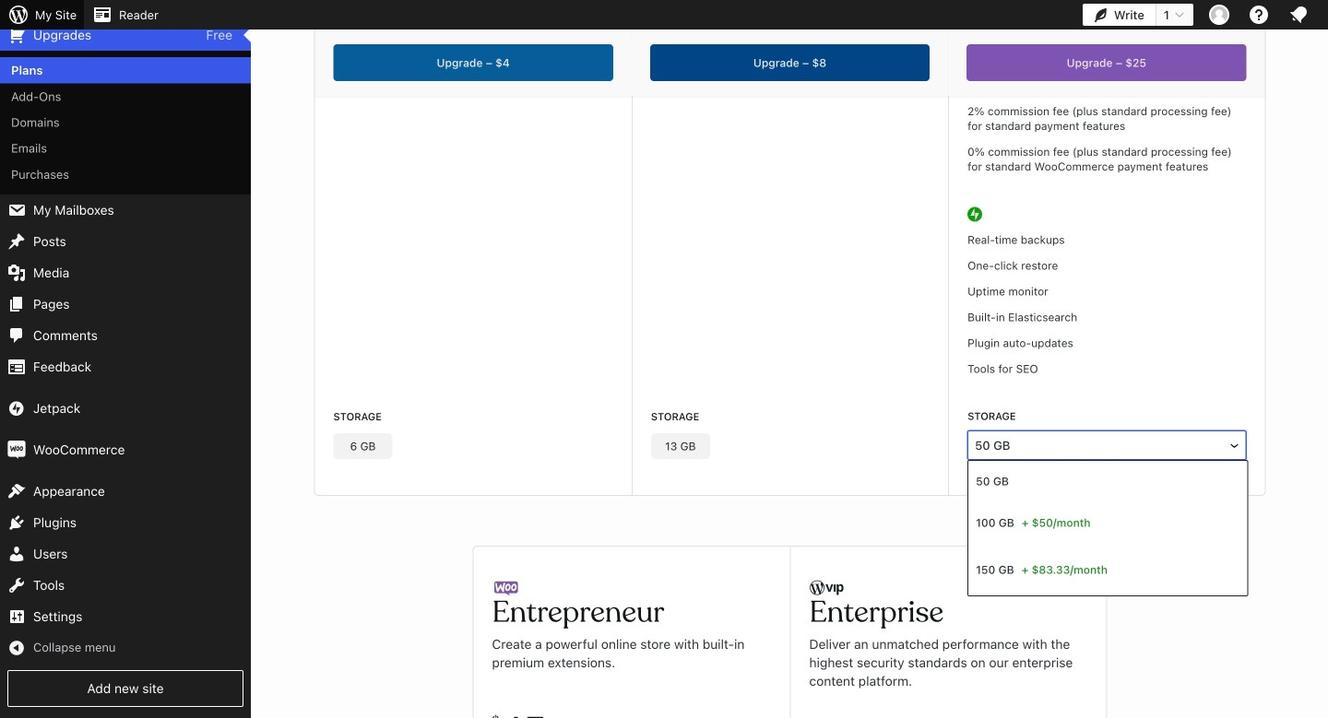 Task type: vqa. For each thing, say whether or not it's contained in the screenshot.
first list item from the bottom of the page
yes



Task type: locate. For each thing, give the bounding box(es) containing it.
list item
[[1321, 94, 1329, 162], [1321, 190, 1329, 277], [1321, 277, 1329, 363], [1321, 363, 1329, 432]]

1 img image from the top
[[7, 400, 26, 418]]

4 list item from the top
[[1321, 363, 1329, 432]]

0 vertical spatial img image
[[7, 400, 26, 418]]

3 list item from the top
[[1321, 277, 1329, 363]]

2 img image from the top
[[7, 441, 26, 460]]

1 vertical spatial img image
[[7, 441, 26, 460]]

list box
[[968, 461, 1249, 597]]

highest hourly views 0 image
[[156, 0, 244, 12]]

manage your notifications image
[[1288, 4, 1310, 26]]

img image
[[7, 400, 26, 418], [7, 441, 26, 460]]



Task type: describe. For each thing, give the bounding box(es) containing it.
help image
[[1249, 4, 1271, 26]]

my profile image
[[1210, 5, 1230, 25]]

2 list item from the top
[[1321, 190, 1329, 277]]

1 list item from the top
[[1321, 94, 1329, 162]]



